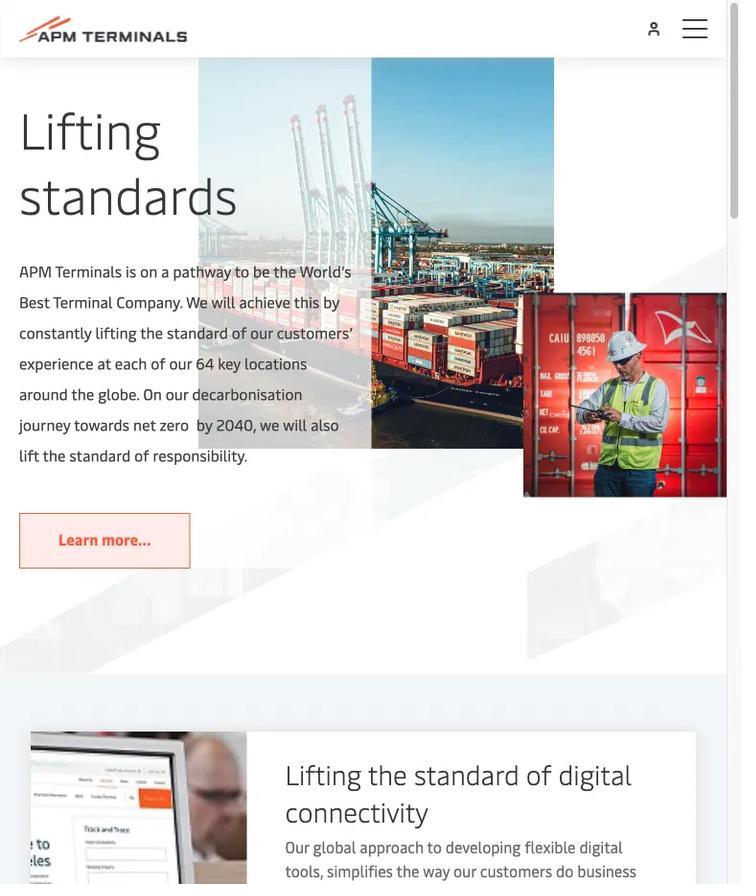 Task type: locate. For each thing, give the bounding box(es) containing it.
apm
[[19, 261, 52, 282]]

the right the be
[[274, 261, 297, 282]]

0 horizontal spatial standard
[[69, 445, 131, 466]]

0 vertical spatial to
[[235, 261, 250, 282]]

developing
[[446, 837, 521, 858]]

responsibility.
[[153, 445, 248, 466]]

digital
[[559, 756, 633, 792], [580, 837, 623, 858]]

digital right flexible
[[580, 837, 623, 858]]

lifting
[[95, 322, 137, 343]]

journey
[[19, 415, 71, 435]]

0 horizontal spatial lifting
[[19, 95, 161, 162]]

this
[[294, 292, 320, 312]]

terminal
[[53, 292, 113, 312]]

on
[[140, 261, 158, 282]]

of up flexible
[[527, 756, 552, 792]]

our inside the lifting the standard of digital connectivity our global approach to developing flexible digital tools, simplifies the way our customers do busines
[[454, 861, 477, 882]]

2 vertical spatial standard
[[414, 756, 520, 792]]

standard
[[167, 322, 228, 343], [69, 445, 131, 466], [414, 756, 520, 792]]

1 horizontal spatial will
[[283, 415, 307, 435]]

on
[[143, 384, 162, 405]]

we
[[260, 415, 280, 435]]

our right way
[[454, 861, 477, 882]]

to
[[235, 261, 250, 282], [428, 837, 442, 858]]

net
[[133, 415, 156, 435]]

to left the be
[[235, 261, 250, 282]]

0 horizontal spatial will
[[212, 292, 236, 312]]

at
[[97, 353, 111, 374]]

of down net
[[135, 445, 149, 466]]

by right this
[[324, 292, 340, 312]]

the
[[274, 261, 297, 282], [140, 322, 163, 343], [71, 384, 94, 405], [43, 445, 66, 466], [368, 756, 408, 792], [397, 861, 420, 882]]

0 horizontal spatial to
[[235, 261, 250, 282]]

digital up flexible
[[559, 756, 633, 792]]

lifting inside lifting standards
[[19, 95, 161, 162]]

tools,
[[286, 861, 324, 882]]

connectivity
[[286, 793, 429, 830]]

1 horizontal spatial by
[[324, 292, 340, 312]]

will
[[212, 292, 236, 312], [283, 415, 307, 435]]

lifting for lifting standards
[[19, 95, 161, 162]]

key
[[218, 353, 241, 374]]

of up key
[[232, 322, 247, 343]]

64
[[196, 353, 214, 374]]

way
[[423, 861, 450, 882]]

lifting inside the lifting the standard of digital connectivity our global approach to developing flexible digital tools, simplifies the way our customers do busines
[[286, 756, 362, 792]]

pathway
[[173, 261, 231, 282]]

approach
[[360, 837, 424, 858]]

standard down towards
[[69, 445, 131, 466]]

1 horizontal spatial lifting
[[286, 756, 362, 792]]

1 vertical spatial standard
[[69, 445, 131, 466]]

1 vertical spatial to
[[428, 837, 442, 858]]

company.
[[117, 292, 183, 312]]

0 vertical spatial lifting
[[19, 95, 161, 162]]

by up responsibility.
[[197, 415, 213, 435]]

0 horizontal spatial by
[[197, 415, 213, 435]]

to inside the lifting the standard of digital connectivity our global approach to developing flexible digital tools, simplifies the way our customers do busines
[[428, 837, 442, 858]]

lifting
[[19, 95, 161, 162], [286, 756, 362, 792]]

more...
[[102, 529, 151, 550]]

our
[[251, 322, 273, 343], [169, 353, 192, 374], [166, 384, 189, 405], [454, 861, 477, 882]]

global
[[313, 837, 356, 858]]

to up way
[[428, 837, 442, 858]]

standard down we
[[167, 322, 228, 343]]

1 horizontal spatial standard
[[167, 322, 228, 343]]

learn more... link
[[19, 513, 190, 569]]

to inside "apm terminals is on a pathway to be the world's best terminal company. we will achieve this by constantly lifting the standard of our customers' experience at each of our 64 key locations around the globe. on our decarbonisation journey towards net zero  by 2040, we will also lift the standard of responsibility."
[[235, 261, 250, 282]]

by
[[324, 292, 340, 312], [197, 415, 213, 435]]

our left the '64'
[[169, 353, 192, 374]]

learn more...
[[59, 529, 151, 550]]

best
[[19, 292, 50, 312]]

the left way
[[397, 861, 420, 882]]

2 horizontal spatial standard
[[414, 756, 520, 792]]

1 vertical spatial lifting
[[286, 756, 362, 792]]

standard up developing
[[414, 756, 520, 792]]

our down achieve
[[251, 322, 273, 343]]

of
[[232, 322, 247, 343], [151, 353, 166, 374], [135, 445, 149, 466], [527, 756, 552, 792]]

each
[[115, 353, 147, 374]]

achieve
[[239, 292, 291, 312]]

1 horizontal spatial to
[[428, 837, 442, 858]]



Task type: vqa. For each thing, say whether or not it's contained in the screenshot.
terminal
yes



Task type: describe. For each thing, give the bounding box(es) containing it.
simplifies
[[327, 861, 393, 882]]

decarbonisation
[[192, 384, 303, 405]]

around
[[19, 384, 68, 405]]

do
[[557, 861, 574, 882]]

2040,
[[216, 415, 256, 435]]

1 vertical spatial digital
[[580, 837, 623, 858]]

of right each on the top left of page
[[151, 353, 166, 374]]

apm terminals is on a pathway to be the world's best terminal company. we will achieve this by constantly lifting the standard of our customers' experience at each of our 64 key locations around the globe. on our decarbonisation journey towards net zero  by 2040, we will also lift the standard of responsibility.
[[19, 261, 352, 466]]

0 vertical spatial by
[[324, 292, 340, 312]]

a
[[161, 261, 169, 282]]

lifting for lifting the standard of digital connectivity our global approach to developing flexible digital tools, simplifies the way our customers do busines
[[286, 756, 362, 792]]

be
[[253, 261, 270, 282]]

lifting standards
[[19, 95, 238, 227]]

the left the globe.
[[71, 384, 94, 405]]

apmt container tracking banner image
[[31, 732, 247, 885]]

flexible
[[525, 837, 576, 858]]

0 vertical spatial standard
[[167, 322, 228, 343]]

towards
[[74, 415, 130, 435]]

lift
[[19, 445, 39, 466]]

terminals
[[55, 261, 122, 282]]

our
[[286, 837, 310, 858]]

standard inside the lifting the standard of digital connectivity our global approach to developing flexible digital tools, simplifies the way our customers do busines
[[414, 756, 520, 792]]

standards
[[19, 160, 238, 227]]

customers
[[481, 861, 553, 882]]

world's
[[300, 261, 352, 282]]

lifting the standard of digital connectivity our global approach to developing flexible digital tools, simplifies the way our customers do busines
[[286, 756, 637, 885]]

locations
[[245, 353, 307, 374]]

we
[[186, 292, 208, 312]]

the down company.
[[140, 322, 163, 343]]

also
[[311, 415, 339, 435]]

1 vertical spatial by
[[197, 415, 213, 435]]

0 vertical spatial will
[[212, 292, 236, 312]]

globe.
[[98, 384, 140, 405]]

1 vertical spatial will
[[283, 415, 307, 435]]

learn
[[59, 529, 98, 550]]

0 vertical spatial digital
[[559, 756, 633, 792]]

customers'
[[277, 322, 352, 343]]

is
[[126, 261, 137, 282]]

the right lift
[[43, 445, 66, 466]]

our right 'on'
[[166, 384, 189, 405]]

apm terminals employee image
[[524, 293, 728, 498]]

constantly
[[19, 322, 92, 343]]

the up connectivity
[[368, 756, 408, 792]]

of inside the lifting the standard of digital connectivity our global approach to developing flexible digital tools, simplifies the way our customers do busines
[[527, 756, 552, 792]]

experience
[[19, 353, 94, 374]]



